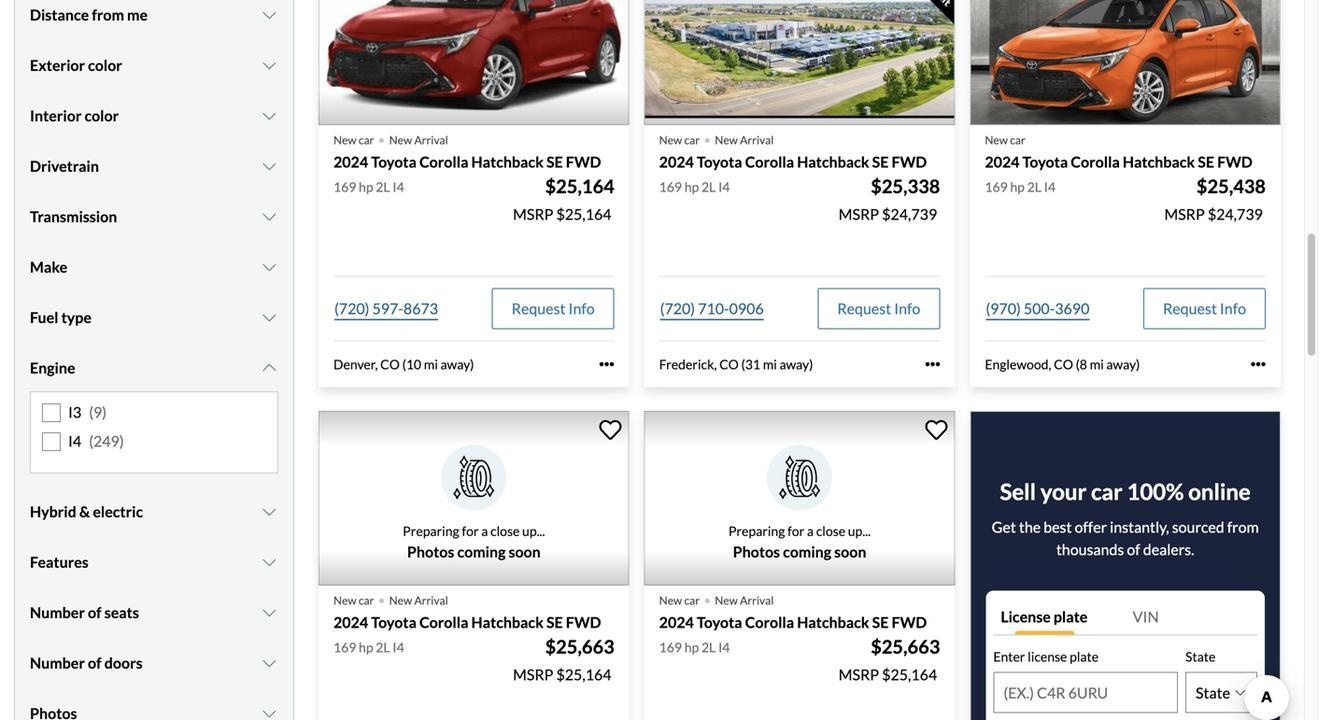 Task type: locate. For each thing, give the bounding box(es) containing it.
710-
[[698, 299, 729, 318]]

drivetrain button
[[30, 143, 278, 190]]

number for number of seats
[[30, 604, 85, 622]]

plate right license
[[1054, 608, 1088, 626]]

1 horizontal spatial $25,663
[[871, 636, 940, 658]]

2l
[[376, 179, 390, 195], [702, 179, 716, 195], [1027, 179, 1042, 195], [376, 639, 390, 655], [702, 639, 716, 655]]

2 mi from the left
[[763, 356, 777, 372]]

(31
[[741, 356, 761, 372]]

0 horizontal spatial (720)
[[335, 299, 369, 318]]

(720) for $25,164
[[335, 299, 369, 318]]

msrp inside $25,338 msrp $24,739
[[839, 205, 879, 223]]

chevron down image for number of doors
[[260, 656, 278, 671]]

3 away) from the left
[[1107, 356, 1140, 372]]

frederick, co (31 mi away)
[[659, 356, 813, 372]]

(720) inside "button"
[[660, 299, 695, 318]]

(970)
[[986, 299, 1021, 318]]

number inside 'dropdown button'
[[30, 654, 85, 672]]

2 chevron down image from the top
[[260, 159, 278, 174]]

1 vertical spatial color
[[85, 106, 119, 125]]

(10
[[402, 356, 421, 372]]

2 horizontal spatial co
[[1054, 356, 1073, 372]]

1 inferno 2024 toyota corolla hatchback se fwd hatchback front-wheel drive continuously variable transmission image from the left
[[644, 0, 955, 125]]

$24,739 down $25,438
[[1208, 205, 1263, 223]]

·
[[378, 122, 386, 155], [704, 122, 711, 155], [378, 582, 386, 616], [704, 582, 711, 616]]

2 request info button from the left
[[818, 288, 940, 329]]

new inside new car 2024 toyota corolla hatchback se fwd
[[985, 133, 1008, 147]]

0 horizontal spatial request info
[[512, 299, 595, 318]]

chevron down image inside number of doors 'dropdown button'
[[260, 656, 278, 671]]

(720) left 597-
[[335, 299, 369, 318]]

1 horizontal spatial vehicle photo unavailable image
[[644, 411, 955, 586]]

2 ellipsis h image from the left
[[1251, 357, 1266, 372]]

$24,739
[[882, 205, 937, 223], [1208, 205, 1263, 223]]

away) right (10
[[441, 356, 474, 372]]

1 request info from the left
[[512, 299, 595, 318]]

mi
[[424, 356, 438, 372], [763, 356, 777, 372], [1090, 356, 1104, 372]]

chevron down image inside exterior color dropdown button
[[260, 58, 278, 73]]

color right interior
[[85, 106, 119, 125]]

chevron down image inside the number of seats dropdown button
[[260, 606, 278, 621]]

away) for $25,438
[[1107, 356, 1140, 372]]

color right exterior
[[88, 56, 122, 74]]

2 number from the top
[[30, 654, 85, 672]]

tab list
[[994, 598, 1258, 636]]

request
[[512, 299, 566, 318], [837, 299, 892, 318], [1163, 299, 1217, 318]]

co for $25,164
[[380, 356, 400, 372]]

co
[[380, 356, 400, 372], [720, 356, 739, 372], [1054, 356, 1073, 372]]

co for $25,338
[[720, 356, 739, 372]]

chevron down image for distance from me
[[260, 7, 278, 22]]

$25,164 msrp $25,164
[[513, 175, 614, 223]]

instantly,
[[1110, 518, 1169, 536]]

&
[[79, 503, 90, 521]]

2 away) from the left
[[780, 356, 813, 372]]

(720) left 710-
[[660, 299, 695, 318]]

of down instantly,
[[1127, 540, 1141, 559]]

hp for 710-
[[685, 179, 699, 195]]

3 chevron down image from the top
[[260, 209, 278, 224]]

1 request info button from the left
[[492, 288, 614, 329]]

1 ellipsis h image from the left
[[925, 357, 940, 372]]

co left (8
[[1054, 356, 1073, 372]]

i3
[[68, 403, 81, 421]]

chevron down image inside 'transmission' dropdown button
[[260, 209, 278, 224]]

1 horizontal spatial $25,663 msrp $25,164
[[839, 636, 940, 684]]

0 horizontal spatial request info button
[[492, 288, 614, 329]]

0 horizontal spatial $25,663
[[545, 636, 614, 658]]

1 horizontal spatial from
[[1228, 518, 1259, 536]]

from down online
[[1228, 518, 1259, 536]]

new
[[334, 133, 357, 147], [389, 133, 412, 147], [659, 133, 682, 147], [715, 133, 738, 147], [985, 133, 1008, 147], [334, 594, 357, 607], [389, 594, 412, 607], [659, 594, 682, 607], [715, 594, 738, 607]]

(9)
[[89, 403, 107, 421]]

of
[[1127, 540, 1141, 559], [88, 604, 102, 622], [88, 654, 102, 672]]

2 horizontal spatial request
[[1163, 299, 1217, 318]]

0 horizontal spatial from
[[92, 5, 124, 24]]

$25,663
[[545, 636, 614, 658], [871, 636, 940, 658]]

msrp for 0906
[[839, 205, 879, 223]]

169 hp 2l i4 for 710-
[[659, 179, 730, 195]]

chevron down image for number of seats
[[260, 606, 278, 621]]

chevron down image for drivetrain
[[260, 159, 278, 174]]

number inside dropdown button
[[30, 604, 85, 622]]

from
[[92, 5, 124, 24], [1228, 518, 1259, 536]]

msrp for 3690
[[1165, 205, 1205, 223]]

2 co from the left
[[720, 356, 739, 372]]

hybrid & electric button
[[30, 489, 278, 536]]

2 $25,663 from the left
[[871, 636, 940, 658]]

$24,739 inside $25,438 msrp $24,739
[[1208, 205, 1263, 223]]

2 horizontal spatial request info button
[[1144, 288, 1266, 329]]

chevron down image inside make dropdown button
[[260, 260, 278, 275]]

0 horizontal spatial mi
[[424, 356, 438, 372]]

msrp
[[513, 205, 554, 223], [839, 205, 879, 223], [1165, 205, 1205, 223], [513, 666, 554, 684], [839, 666, 879, 684]]

i3 (9)
[[68, 403, 107, 421]]

169 for (720) 597-8673
[[334, 179, 356, 195]]

frederick,
[[659, 356, 717, 372]]

mi right (31
[[763, 356, 777, 372]]

hp for 500-
[[1010, 179, 1025, 195]]

2 request from the left
[[837, 299, 892, 318]]

info for $25,338
[[894, 299, 921, 318]]

msrp inside $25,438 msrp $24,739
[[1165, 205, 1205, 223]]

exterior
[[30, 56, 85, 74]]

1 horizontal spatial request info
[[837, 299, 921, 318]]

away) right (31
[[780, 356, 813, 372]]

2 chevron down image from the top
[[260, 108, 278, 123]]

3690
[[1055, 299, 1090, 318]]

0 horizontal spatial inferno 2024 toyota corolla hatchback se fwd hatchback front-wheel drive continuously variable transmission image
[[644, 0, 955, 125]]

hatchback inside new car 2024 toyota corolla hatchback se fwd
[[1123, 153, 1195, 171]]

1 horizontal spatial inferno 2024 toyota corolla hatchback se fwd hatchback front-wheel drive continuously variable transmission image
[[970, 0, 1281, 125]]

chevron down image inside fuel type dropdown button
[[260, 310, 278, 325]]

from left me in the top left of the page
[[92, 5, 124, 24]]

mi right (8
[[1090, 356, 1104, 372]]

1 horizontal spatial request info button
[[818, 288, 940, 329]]

2 horizontal spatial info
[[1220, 299, 1246, 318]]

0 vertical spatial of
[[1127, 540, 1141, 559]]

exterior color
[[30, 56, 122, 74]]

chevron down image for hybrid & electric
[[260, 505, 278, 520]]

corolla inside new car 2024 toyota corolla hatchback se fwd
[[1071, 153, 1120, 171]]

of left doors
[[88, 654, 102, 672]]

1 request from the left
[[512, 299, 566, 318]]

3 request info from the left
[[1163, 299, 1246, 318]]

i4
[[393, 179, 404, 195], [718, 179, 730, 195], [1044, 179, 1056, 195], [68, 432, 81, 450], [393, 639, 404, 655], [718, 639, 730, 655]]

get
[[992, 518, 1016, 536]]

chevron down image for features
[[260, 555, 278, 570]]

1 chevron down image from the top
[[260, 58, 278, 73]]

chevron down image inside interior color "dropdown button"
[[260, 108, 278, 123]]

1 horizontal spatial ellipsis h image
[[1251, 357, 1266, 372]]

0 horizontal spatial ellipsis h image
[[925, 357, 940, 372]]

1 number from the top
[[30, 604, 85, 622]]

2 request info from the left
[[837, 299, 921, 318]]

request info for $25,338
[[837, 299, 921, 318]]

color inside dropdown button
[[88, 56, 122, 74]]

of inside 'dropdown button'
[[88, 654, 102, 672]]

1 horizontal spatial request
[[837, 299, 892, 318]]

chevron down image for engine
[[260, 361, 278, 375]]

0 horizontal spatial away)
[[441, 356, 474, 372]]

1 horizontal spatial away)
[[780, 356, 813, 372]]

(8
[[1076, 356, 1087, 372]]

$25,663 msrp $25,164
[[513, 636, 614, 684], [839, 636, 940, 684]]

hp
[[359, 179, 373, 195], [685, 179, 699, 195], [1010, 179, 1025, 195], [359, 639, 373, 655], [685, 639, 699, 655]]

color for interior color
[[85, 106, 119, 125]]

3 co from the left
[[1054, 356, 1073, 372]]

request info button for $25,164
[[492, 288, 614, 329]]

msrp for 8673
[[513, 205, 554, 223]]

3 chevron down image from the top
[[260, 260, 278, 275]]

plate
[[1054, 608, 1088, 626], [1070, 649, 1099, 665]]

vehicle photo unavailable image
[[319, 411, 629, 586], [644, 411, 955, 586]]

1 horizontal spatial $24,739
[[1208, 205, 1263, 223]]

of left the seats
[[88, 604, 102, 622]]

1 $25,663 from the left
[[545, 636, 614, 658]]

$25,438 msrp $24,739
[[1165, 175, 1266, 223]]

5 chevron down image from the top
[[260, 656, 278, 671]]

(720) 710-0906
[[660, 299, 764, 318]]

number of doors button
[[30, 640, 278, 687]]

mi for $25,338
[[763, 356, 777, 372]]

7 chevron down image from the top
[[260, 606, 278, 621]]

1 horizontal spatial (720)
[[660, 299, 695, 318]]

ellipsis h image
[[925, 357, 940, 372], [1251, 357, 1266, 372]]

request for $25,164
[[512, 299, 566, 318]]

0 horizontal spatial co
[[380, 356, 400, 372]]

toyota
[[371, 153, 417, 171], [697, 153, 742, 171], [1023, 153, 1068, 171], [371, 614, 417, 632], [697, 614, 742, 632]]

license
[[1028, 649, 1067, 665]]

co for $25,438
[[1054, 356, 1073, 372]]

interior
[[30, 106, 82, 125]]

away)
[[441, 356, 474, 372], [780, 356, 813, 372], [1107, 356, 1140, 372]]

new car · new arrival 2024 toyota corolla hatchback se fwd
[[334, 122, 601, 171], [659, 122, 927, 171], [334, 582, 601, 632], [659, 582, 927, 632]]

away) right (8
[[1107, 356, 1140, 372]]

3 request info button from the left
[[1144, 288, 1266, 329]]

corolla
[[419, 153, 469, 171], [745, 153, 794, 171], [1071, 153, 1120, 171], [419, 614, 469, 632], [745, 614, 794, 632]]

license plate
[[1001, 608, 1088, 626]]

1 info from the left
[[569, 299, 595, 318]]

car
[[359, 133, 374, 147], [684, 133, 700, 147], [1010, 133, 1026, 147], [1091, 478, 1123, 505], [359, 594, 374, 607], [684, 594, 700, 607]]

chevron down image inside drivetrain dropdown button
[[260, 159, 278, 174]]

fuel
[[30, 308, 58, 326]]

color
[[88, 56, 122, 74], [85, 106, 119, 125]]

(720)
[[335, 299, 369, 318], [660, 299, 695, 318]]

request info
[[512, 299, 595, 318], [837, 299, 921, 318], [1163, 299, 1246, 318]]

plate up enter license plate field
[[1070, 649, 1099, 665]]

chevron down image
[[260, 58, 278, 73], [260, 108, 278, 123], [260, 209, 278, 224], [260, 361, 278, 375], [260, 656, 278, 671], [260, 707, 278, 720]]

request info for $25,164
[[512, 299, 595, 318]]

1 co from the left
[[380, 356, 400, 372]]

100%
[[1127, 478, 1184, 505]]

4 chevron down image from the top
[[260, 361, 278, 375]]

fwd
[[566, 153, 601, 171], [892, 153, 927, 171], [1218, 153, 1253, 171], [566, 614, 601, 632], [892, 614, 927, 632]]

msrp inside $25,164 msrp $25,164
[[513, 205, 554, 223]]

$25,338 msrp $24,739
[[839, 175, 940, 223]]

away) for $25,338
[[780, 356, 813, 372]]

of inside dropdown button
[[88, 604, 102, 622]]

1 horizontal spatial info
[[894, 299, 921, 318]]

chevron down image for make
[[260, 260, 278, 275]]

3 mi from the left
[[1090, 356, 1104, 372]]

mi right (10
[[424, 356, 438, 372]]

engine button
[[30, 345, 278, 391]]

vin
[[1133, 608, 1159, 626]]

sourced
[[1172, 518, 1225, 536]]

2 vertical spatial of
[[88, 654, 102, 672]]

1 vertical spatial from
[[1228, 518, 1259, 536]]

electric
[[93, 503, 143, 521]]

0 horizontal spatial $25,663 msrp $25,164
[[513, 636, 614, 684]]

2 $25,663 msrp $25,164 from the left
[[839, 636, 940, 684]]

request info for $25,438
[[1163, 299, 1246, 318]]

5 chevron down image from the top
[[260, 505, 278, 520]]

0 vertical spatial number
[[30, 604, 85, 622]]

0 vertical spatial plate
[[1054, 608, 1088, 626]]

your
[[1041, 478, 1087, 505]]

type
[[61, 308, 91, 326]]

color inside "dropdown button"
[[85, 106, 119, 125]]

(720) inside button
[[335, 299, 369, 318]]

1 vertical spatial plate
[[1070, 649, 1099, 665]]

se
[[547, 153, 563, 171], [872, 153, 889, 171], [1198, 153, 1215, 171], [547, 614, 563, 632], [872, 614, 889, 632]]

car inside new car 2024 toyota corolla hatchback se fwd
[[1010, 133, 1026, 147]]

request for $25,338
[[837, 299, 892, 318]]

inferno 2024 toyota corolla hatchback se fwd hatchback front-wheel drive continuously variable transmission image
[[644, 0, 955, 125], [970, 0, 1281, 125]]

request info button
[[492, 288, 614, 329], [818, 288, 940, 329], [1144, 288, 1266, 329]]

from inside 'get the best offer instantly, sourced from thousands of dealers.'
[[1228, 518, 1259, 536]]

1 vertical spatial of
[[88, 604, 102, 622]]

6 chevron down image from the top
[[260, 555, 278, 570]]

away) for $25,164
[[441, 356, 474, 372]]

distance from me
[[30, 5, 148, 24]]

1 chevron down image from the top
[[260, 7, 278, 22]]

2 horizontal spatial request info
[[1163, 299, 1246, 318]]

0 horizontal spatial vehicle photo unavailable image
[[319, 411, 629, 586]]

3 info from the left
[[1220, 299, 1246, 318]]

chevron down image inside engine dropdown button
[[260, 361, 278, 375]]

2 horizontal spatial mi
[[1090, 356, 1104, 372]]

0 horizontal spatial info
[[569, 299, 595, 318]]

1 horizontal spatial mi
[[763, 356, 777, 372]]

2 horizontal spatial away)
[[1107, 356, 1140, 372]]

1 away) from the left
[[441, 356, 474, 372]]

0 vertical spatial color
[[88, 56, 122, 74]]

3 request from the left
[[1163, 299, 1217, 318]]

i4 (249)
[[68, 432, 124, 450]]

1 $24,739 from the left
[[882, 205, 937, 223]]

0 horizontal spatial $24,739
[[882, 205, 937, 223]]

1 horizontal spatial co
[[720, 356, 739, 372]]

chevron down image inside distance from me dropdown button
[[260, 7, 278, 22]]

chevron down image inside features dropdown button
[[260, 555, 278, 570]]

4 chevron down image from the top
[[260, 310, 278, 325]]

2 (720) from the left
[[660, 299, 695, 318]]

2 inferno 2024 toyota corolla hatchback se fwd hatchback front-wheel drive continuously variable transmission image from the left
[[970, 0, 1281, 125]]

0 vertical spatial from
[[92, 5, 124, 24]]

engine
[[30, 359, 75, 377]]

1 vertical spatial number
[[30, 654, 85, 672]]

1 (720) from the left
[[335, 299, 369, 318]]

hatchback
[[471, 153, 544, 171], [797, 153, 869, 171], [1123, 153, 1195, 171], [471, 614, 544, 632], [797, 614, 869, 632]]

2 $24,739 from the left
[[1208, 205, 1263, 223]]

co left (31
[[720, 356, 739, 372]]

$24,739 inside $25,338 msrp $24,739
[[882, 205, 937, 223]]

number down features
[[30, 604, 85, 622]]

2 info from the left
[[894, 299, 921, 318]]

$24,739 down $25,338
[[882, 205, 937, 223]]

1 mi from the left
[[424, 356, 438, 372]]

0 horizontal spatial request
[[512, 299, 566, 318]]

chevron down image inside the hybrid & electric dropdown button
[[260, 505, 278, 520]]

co left (10
[[380, 356, 400, 372]]

number down number of seats
[[30, 654, 85, 672]]

169 hp 2l i4
[[334, 179, 404, 195], [659, 179, 730, 195], [985, 179, 1056, 195], [334, 639, 404, 655], [659, 639, 730, 655]]

$25,164
[[545, 175, 614, 198], [556, 205, 612, 223], [556, 666, 612, 684], [882, 666, 937, 684]]

chevron down image
[[260, 7, 278, 22], [260, 159, 278, 174], [260, 260, 278, 275], [260, 310, 278, 325], [260, 505, 278, 520], [260, 555, 278, 570], [260, 606, 278, 621]]

(720) 597-8673 button
[[334, 288, 439, 329]]



Task type: vqa. For each thing, say whether or not it's contained in the screenshot.
the rightmost Info
yes



Task type: describe. For each thing, give the bounding box(es) containing it.
597-
[[372, 299, 404, 318]]

fwd inside new car 2024 toyota corolla hatchback se fwd
[[1218, 153, 1253, 171]]

8673
[[404, 299, 438, 318]]

online
[[1189, 478, 1251, 505]]

enter license plate
[[994, 649, 1099, 665]]

drivetrain
[[30, 157, 99, 175]]

request info button for $25,338
[[818, 288, 940, 329]]

request for $25,438
[[1163, 299, 1217, 318]]

best
[[1044, 518, 1072, 536]]

mi for $25,438
[[1090, 356, 1104, 372]]

(720) 710-0906 button
[[659, 288, 765, 329]]

distance from me button
[[30, 0, 278, 38]]

sell your car 100% online
[[1000, 478, 1251, 505]]

thousands
[[1057, 540, 1124, 559]]

request info button for $25,438
[[1144, 288, 1266, 329]]

6 chevron down image from the top
[[260, 707, 278, 720]]

plate inside tab
[[1054, 608, 1088, 626]]

hp for 597-
[[359, 179, 373, 195]]

ellipsis h image for 2024
[[1251, 357, 1266, 372]]

1 vehicle photo unavailable image from the left
[[319, 411, 629, 586]]

info for $25,438
[[1220, 299, 1246, 318]]

interior color
[[30, 106, 119, 125]]

license plate tab
[[994, 598, 1126, 636]]

169 hp 2l i4 for 597-
[[334, 179, 404, 195]]

vin tab
[[1126, 598, 1258, 636]]

denver, co (10 mi away)
[[334, 356, 474, 372]]

of inside 'get the best offer instantly, sourced from thousands of dealers.'
[[1127, 540, 1141, 559]]

inferno 2024 toyota corolla hatchback se fwd hatchback front-wheel drive continuously variable transmission image for 2024
[[970, 0, 1281, 125]]

hybrid
[[30, 503, 76, 521]]

chevron down image for exterior color
[[260, 58, 278, 73]]

get the best offer instantly, sourced from thousands of dealers.
[[992, 518, 1259, 559]]

$24,739 for ·
[[882, 205, 937, 223]]

doors
[[104, 654, 143, 672]]

enter
[[994, 649, 1025, 665]]

(720) 597-8673
[[335, 299, 438, 318]]

chevron down image for interior color
[[260, 108, 278, 123]]

make
[[30, 258, 67, 276]]

englewood,
[[985, 356, 1052, 372]]

ellipsis h image for ·
[[925, 357, 940, 372]]

(970) 500-3690 button
[[985, 288, 1091, 329]]

ellipsis h image
[[600, 357, 614, 372]]

tab list containing license plate
[[994, 598, 1258, 636]]

$25,338
[[871, 175, 940, 198]]

number of seats button
[[30, 590, 278, 637]]

fuel type button
[[30, 294, 278, 341]]

169 for (970) 500-3690
[[985, 179, 1008, 195]]

2l for 500-
[[1027, 179, 1042, 195]]

distance
[[30, 5, 89, 24]]

denver,
[[334, 356, 378, 372]]

make button
[[30, 244, 278, 290]]

mi for $25,164
[[424, 356, 438, 372]]

transmission button
[[30, 193, 278, 240]]

2l for 710-
[[702, 179, 716, 195]]

2l for 597-
[[376, 179, 390, 195]]

number of doors
[[30, 654, 143, 672]]

$24,739 for 2024
[[1208, 205, 1263, 223]]

1 $25,663 msrp $25,164 from the left
[[513, 636, 614, 684]]

hybrid & electric
[[30, 503, 143, 521]]

sell
[[1000, 478, 1036, 505]]

state
[[1186, 649, 1216, 665]]

of for doors
[[88, 654, 102, 672]]

Enter license plate field
[[994, 673, 1177, 713]]

chevron down image for fuel type
[[260, 310, 278, 325]]

fuel type
[[30, 308, 91, 326]]

from inside dropdown button
[[92, 5, 124, 24]]

500-
[[1024, 299, 1055, 318]]

(970) 500-3690
[[986, 299, 1090, 318]]

169 hp 2l i4 for 500-
[[985, 179, 1056, 195]]

number for number of doors
[[30, 654, 85, 672]]

exterior color button
[[30, 42, 278, 89]]

color for exterior color
[[88, 56, 122, 74]]

(249)
[[89, 432, 124, 450]]

the
[[1019, 518, 1041, 536]]

new car 2024 toyota corolla hatchback se fwd
[[985, 133, 1253, 171]]

features
[[30, 553, 89, 572]]

transmission
[[30, 207, 117, 225]]

$25,663 for second vehicle photo unavailable from the left
[[871, 636, 940, 658]]

info for $25,164
[[569, 299, 595, 318]]

englewood, co (8 mi away)
[[985, 356, 1140, 372]]

se inside new car 2024 toyota corolla hatchback se fwd
[[1198, 153, 1215, 171]]

2024 inside new car 2024 toyota corolla hatchback se fwd
[[985, 153, 1020, 171]]

red 2024 toyota corolla hatchback se fwd hatchback front-wheel drive continuously variable transmission image
[[319, 0, 629, 125]]

license
[[1001, 608, 1051, 626]]

of for seats
[[88, 604, 102, 622]]

number of seats
[[30, 604, 139, 622]]

inferno 2024 toyota corolla hatchback se fwd hatchback front-wheel drive continuously variable transmission image for ·
[[644, 0, 955, 125]]

me
[[127, 5, 148, 24]]

169 for (720) 710-0906
[[659, 179, 682, 195]]

$25,438
[[1197, 175, 1266, 198]]

$25,663 for second vehicle photo unavailable from the right
[[545, 636, 614, 658]]

interior color button
[[30, 92, 278, 139]]

0906
[[729, 299, 764, 318]]

chevron down image for transmission
[[260, 209, 278, 224]]

offer
[[1075, 518, 1107, 536]]

(720) for $25,338
[[660, 299, 695, 318]]

toyota inside new car 2024 toyota corolla hatchback se fwd
[[1023, 153, 1068, 171]]

dealers.
[[1143, 540, 1195, 559]]

features button
[[30, 539, 278, 586]]

2 vehicle photo unavailable image from the left
[[644, 411, 955, 586]]

seats
[[104, 604, 139, 622]]



